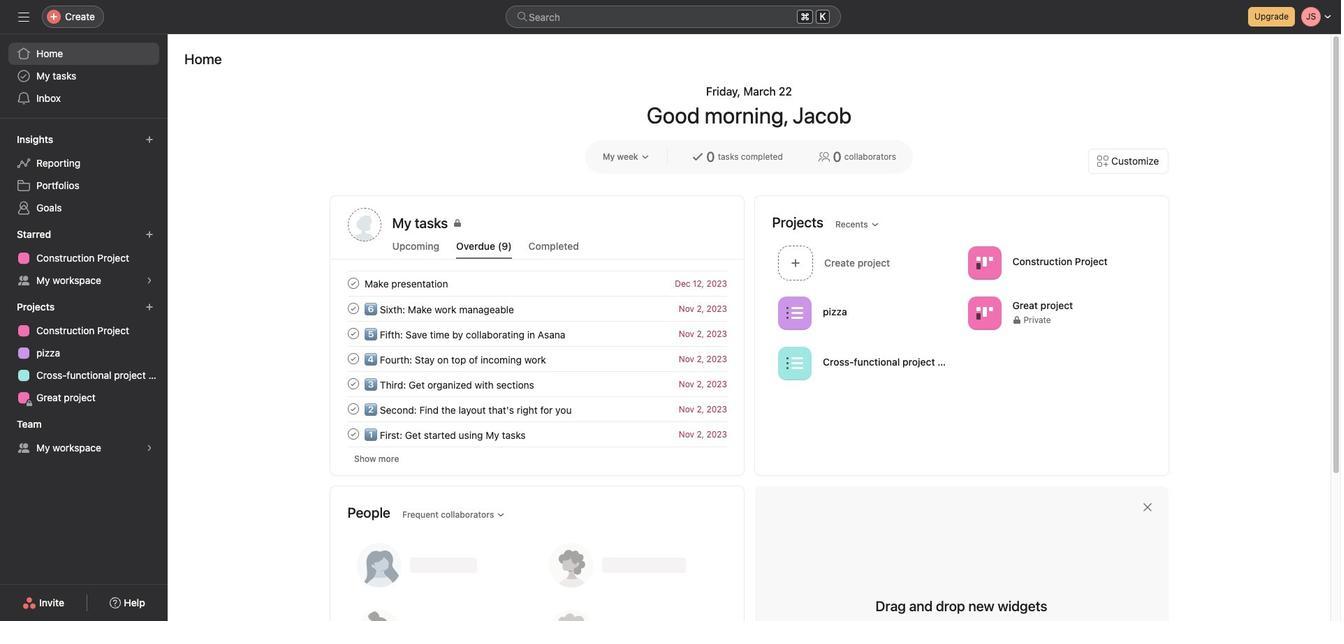 Task type: vqa. For each thing, say whether or not it's contained in the screenshot.
Expand popout to full screen icon
no



Task type: describe. For each thing, give the bounding box(es) containing it.
1 mark complete checkbox from the top
[[345, 275, 362, 292]]

see details, my workspace image inside 'starred' element
[[145, 277, 154, 285]]

board image
[[976, 305, 993, 322]]

global element
[[0, 34, 168, 118]]

4 mark complete image from the top
[[345, 426, 362, 443]]

projects element
[[0, 295, 168, 412]]

3 mark complete checkbox from the top
[[345, 426, 362, 443]]

1 mark complete image from the top
[[345, 275, 362, 292]]

list image
[[786, 355, 803, 372]]

4 mark complete checkbox from the top
[[345, 401, 362, 418]]

new insights image
[[145, 136, 154, 144]]

add profile photo image
[[348, 208, 381, 242]]

3 mark complete image from the top
[[345, 376, 362, 393]]

2 mark complete checkbox from the top
[[345, 326, 362, 342]]

2 mark complete image from the top
[[345, 326, 362, 342]]

1 mark complete image from the top
[[345, 300, 362, 317]]

teams element
[[0, 412, 168, 462]]

insights element
[[0, 127, 168, 222]]

3 mark complete image from the top
[[345, 401, 362, 418]]

new project or portfolio image
[[145, 303, 154, 312]]

3 mark complete checkbox from the top
[[345, 376, 362, 393]]



Task type: locate. For each thing, give the bounding box(es) containing it.
1 vertical spatial mark complete checkbox
[[345, 326, 362, 342]]

Search tasks, projects, and more text field
[[506, 6, 841, 28]]

list image
[[786, 305, 803, 322]]

mark complete image
[[345, 275, 362, 292], [345, 326, 362, 342], [345, 376, 362, 393]]

2 mark complete image from the top
[[345, 351, 362, 367]]

1 mark complete checkbox from the top
[[345, 300, 362, 317]]

hide sidebar image
[[18, 11, 29, 22]]

list item
[[772, 242, 962, 284], [331, 271, 744, 296], [331, 296, 744, 321], [331, 321, 744, 346], [331, 346, 744, 372], [331, 372, 744, 397], [331, 397, 744, 422], [331, 422, 744, 447]]

board image
[[976, 255, 993, 271]]

1 vertical spatial mark complete image
[[345, 326, 362, 342]]

starred element
[[0, 222, 168, 295]]

0 vertical spatial see details, my workspace image
[[145, 277, 154, 285]]

Mark complete checkbox
[[345, 275, 362, 292], [345, 326, 362, 342], [345, 426, 362, 443]]

0 vertical spatial mark complete image
[[345, 275, 362, 292]]

2 see details, my workspace image from the top
[[145, 444, 154, 453]]

see details, my workspace image inside teams element
[[145, 444, 154, 453]]

dismiss image
[[1142, 502, 1153, 513]]

1 see details, my workspace image from the top
[[145, 277, 154, 285]]

0 vertical spatial mark complete checkbox
[[345, 275, 362, 292]]

2 vertical spatial mark complete checkbox
[[345, 426, 362, 443]]

add items to starred image
[[145, 231, 154, 239]]

2 mark complete checkbox from the top
[[345, 351, 362, 367]]

1 vertical spatial see details, my workspace image
[[145, 444, 154, 453]]

mark complete image
[[345, 300, 362, 317], [345, 351, 362, 367], [345, 401, 362, 418], [345, 426, 362, 443]]

None field
[[506, 6, 841, 28]]

see details, my workspace image
[[145, 277, 154, 285], [145, 444, 154, 453]]

2 vertical spatial mark complete image
[[345, 376, 362, 393]]

Mark complete checkbox
[[345, 300, 362, 317], [345, 351, 362, 367], [345, 376, 362, 393], [345, 401, 362, 418]]



